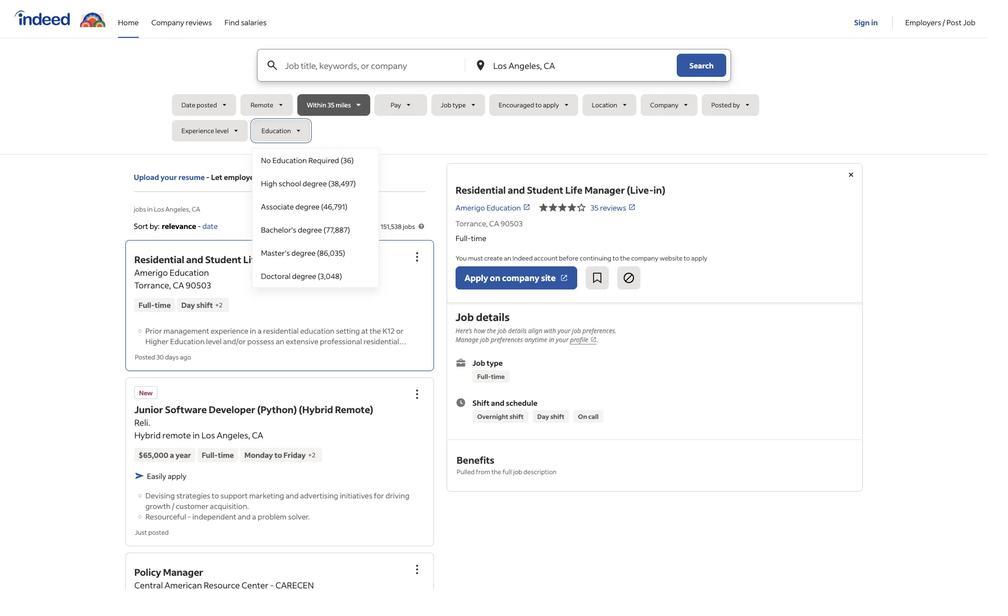 Task type: locate. For each thing, give the bounding box(es) containing it.
0 vertical spatial type
[[453, 101, 466, 109]]

close job details image
[[845, 169, 858, 181]]

residential for residential and student life manager (live-in) amerigo education torrance, ca 90503
[[134, 254, 184, 266]]

employers
[[906, 17, 942, 27]]

ca inside residential and student life manager (live-in) amerigo education torrance, ca 90503
[[173, 280, 184, 291]]

0 horizontal spatial day
[[181, 301, 195, 310]]

company up not interested icon at the top right
[[631, 254, 659, 262]]

2 vertical spatial manager
[[163, 567, 203, 579]]

1 horizontal spatial (live-
[[627, 184, 654, 196]]

sign
[[855, 17, 870, 27]]

your right with
[[558, 327, 571, 335]]

posted for date posted
[[197, 101, 217, 109]]

and for shift and schedule
[[491, 398, 505, 408]]

must
[[468, 254, 483, 262]]

location button
[[583, 94, 637, 116]]

just
[[135, 529, 147, 537]]

student for residential and student life manager (live-in) amerigo education torrance, ca 90503
[[205, 254, 241, 266]]

apply right easily
[[168, 472, 187, 481]]

posted down resourceful
[[148, 529, 169, 537]]

1 horizontal spatial an
[[504, 254, 511, 262]]

0 horizontal spatial company
[[151, 17, 184, 27]]

you must create an indeed account before continuing to the company website to apply
[[456, 254, 708, 262]]

amerigo
[[456, 203, 485, 212], [134, 267, 168, 278]]

reviews for company reviews
[[186, 17, 212, 27]]

degree for (86,035)
[[291, 248, 316, 258]]

student inside residential and student life manager (live-in) amerigo education torrance, ca 90503
[[205, 254, 241, 266]]

0 horizontal spatial /
[[172, 502, 174, 511]]

shift down schedule
[[510, 413, 524, 421]]

a up possess
[[258, 326, 262, 336]]

posted right date
[[197, 101, 217, 109]]

- left date
[[198, 221, 201, 231]]

1 horizontal spatial apply
[[543, 101, 559, 109]]

(77,887)
[[324, 225, 350, 234]]

0 horizontal spatial job type
[[441, 101, 466, 109]]

posted inside dropdown button
[[197, 101, 217, 109]]

0 vertical spatial +
[[215, 301, 219, 309]]

1 horizontal spatial company
[[651, 101, 679, 109]]

to right "encouraged" on the right of page
[[536, 101, 542, 109]]

1 horizontal spatial a
[[252, 512, 256, 522]]

0 vertical spatial in)
[[654, 184, 666, 196]]

90503 up day shift + 2
[[186, 280, 211, 291]]

professional
[[320, 337, 362, 346]]

residential down by:
[[134, 254, 184, 266]]

1 vertical spatial in)
[[331, 254, 343, 266]]

- down customer
[[188, 512, 191, 522]]

extensive
[[286, 337, 319, 346]]

1 horizontal spatial los
[[202, 430, 215, 441]]

2 right friday
[[312, 451, 316, 459]]

prior
[[145, 326, 162, 336]]

0 vertical spatial level
[[215, 127, 229, 135]]

a left year
[[170, 451, 174, 460]]

30
[[156, 353, 164, 361]]

monday to friday + 2
[[245, 451, 316, 460]]

1 horizontal spatial day
[[538, 413, 549, 421]]

full- right year
[[202, 451, 218, 460]]

0 horizontal spatial student
[[205, 254, 241, 266]]

high school degree (38,497)
[[261, 179, 356, 188]]

shift
[[473, 398, 490, 408]]

angeles, down the developer
[[217, 430, 250, 441]]

0 vertical spatial details
[[476, 310, 510, 324]]

1 vertical spatial life
[[243, 254, 261, 266]]

miles
[[336, 101, 351, 109]]

manager up 35 reviews
[[585, 184, 625, 196]]

company
[[151, 17, 184, 27], [651, 101, 679, 109]]

shift for day shift + 2
[[197, 301, 213, 310]]

0 vertical spatial manager
[[585, 184, 625, 196]]

find
[[262, 173, 277, 182]]

life up 4.1 out of 5 stars. link to 35 company reviews (opens in a new tab) image
[[565, 184, 583, 196]]

0 vertical spatial day
[[181, 301, 195, 310]]

degree up doctoral degree (3,048) on the left of page
[[291, 248, 316, 258]]

1 horizontal spatial life
[[565, 184, 583, 196]]

(live- inside residential and student life manager (live-in) amerigo education torrance, ca 90503
[[304, 254, 331, 266]]

driving
[[386, 491, 410, 501]]

reviews inside 'link'
[[186, 17, 212, 27]]

1 horizontal spatial torrance,
[[456, 219, 488, 228]]

ca up relevance
[[192, 205, 200, 213]]

los inside reli. hybrid remote in los angeles, ca
[[202, 430, 215, 441]]

35 reviews link
[[591, 203, 636, 212]]

no education required (36)
[[261, 155, 354, 165]]

posted
[[712, 101, 732, 109], [135, 353, 155, 361]]

1 job actions menu is collapsed image from the top
[[411, 251, 424, 263]]

0 horizontal spatial type
[[453, 101, 466, 109]]

reviews left the find
[[186, 17, 212, 27]]

1 vertical spatial amerigo
[[134, 267, 168, 278]]

1 vertical spatial 2
[[312, 451, 316, 459]]

0 horizontal spatial residential
[[134, 254, 184, 266]]

pay
[[391, 101, 401, 109]]

job up here's
[[456, 310, 474, 324]]

company
[[631, 254, 659, 262], [502, 273, 540, 283]]

education inside prior management experience in a residential education setting at the k12 or higher education level and/or possess an extensive professional residential…
[[170, 337, 205, 346]]

1 horizontal spatial posted
[[712, 101, 732, 109]]

0 horizontal spatial shift
[[197, 301, 213, 310]]

education down management
[[170, 337, 205, 346]]

1 horizontal spatial angeles,
[[217, 430, 250, 441]]

(38,497)
[[328, 179, 356, 188]]

policy
[[134, 567, 161, 579]]

in)
[[654, 184, 666, 196], [331, 254, 343, 266]]

shift up management
[[197, 301, 213, 310]]

1 vertical spatial (live-
[[304, 254, 331, 266]]

0 horizontal spatial apply
[[168, 472, 187, 481]]

sort
[[134, 221, 148, 231]]

1 horizontal spatial job type
[[473, 358, 503, 368]]

1 horizontal spatial jobs
[[403, 222, 415, 231]]

education inside dropdown button
[[262, 127, 291, 135]]

in up possess
[[250, 326, 256, 336]]

los right remote
[[202, 430, 215, 441]]

full-time up shift
[[477, 373, 505, 381]]

0 vertical spatial amerigo
[[456, 203, 485, 212]]

in down with
[[549, 336, 554, 344]]

manager for residential and student life manager (live-in) amerigo education torrance, ca 90503
[[262, 254, 303, 266]]

manager
[[585, 184, 625, 196], [262, 254, 303, 266], [163, 567, 203, 579]]

save this job image
[[591, 272, 604, 285]]

life inside residential and student life manager (live-in) amerigo education torrance, ca 90503
[[243, 254, 261, 266]]

level inside prior management experience in a residential education setting at the k12 or higher education level and/or possess an extensive professional residential…
[[206, 337, 222, 346]]

in inside reli. hybrid remote in los angeles, ca
[[193, 430, 200, 441]]

apply right the website
[[692, 254, 708, 262]]

menu containing no education required (36)
[[252, 148, 379, 288]]

in inside sign in link
[[872, 17, 878, 27]]

0 vertical spatial a
[[258, 326, 262, 336]]

0 horizontal spatial amerigo
[[134, 267, 168, 278]]

remote button
[[241, 94, 293, 116]]

upload
[[134, 173, 159, 182]]

1 vertical spatial -
[[198, 221, 201, 231]]

residential…
[[364, 337, 407, 346]]

35
[[328, 101, 335, 109], [591, 203, 599, 212]]

1 vertical spatial job actions menu is collapsed image
[[411, 564, 424, 577]]

life left master's
[[243, 254, 261, 266]]

the right at
[[370, 326, 381, 336]]

0 horizontal spatial manager
[[163, 567, 203, 579]]

(live- for residential and student life manager (live-in)
[[627, 184, 654, 196]]

details up manage job preferences anytime in your
[[508, 327, 527, 335]]

easily
[[147, 472, 166, 481]]

0 vertical spatial company
[[151, 17, 184, 27]]

1 horizontal spatial company
[[631, 254, 659, 262]]

manager right policy
[[163, 567, 203, 579]]

0 vertical spatial life
[[565, 184, 583, 196]]

0 horizontal spatial company
[[502, 273, 540, 283]]

1 horizontal spatial reviews
[[600, 203, 627, 212]]

company reviews
[[151, 17, 212, 27]]

devising
[[145, 491, 175, 501]]

2 inside day shift + 2
[[219, 301, 223, 309]]

in) inside residential and student life manager (live-in) amerigo education torrance, ca 90503
[[331, 254, 343, 266]]

2 horizontal spatial apply
[[692, 254, 708, 262]]

here's
[[456, 327, 472, 335]]

junior software developer (python) (hybrid remote)
[[134, 404, 373, 416]]

associate
[[261, 202, 294, 211]]

1 horizontal spatial amerigo
[[456, 203, 485, 212]]

1 vertical spatial type
[[487, 358, 503, 368]]

full-time up prior
[[139, 301, 171, 310]]

1 vertical spatial reviews
[[600, 203, 627, 212]]

date posted
[[181, 101, 217, 109]]

preferences
[[491, 336, 523, 344]]

1 vertical spatial los
[[202, 430, 215, 441]]

day shift
[[538, 413, 565, 421]]

location
[[592, 101, 618, 109]]

1 vertical spatial an
[[276, 337, 284, 346]]

1 horizontal spatial /
[[943, 17, 945, 27]]

year
[[176, 451, 191, 460]]

student up 4.1 out of 5 stars. link to 35 company reviews (opens in a new tab) image
[[527, 184, 564, 196]]

encouraged to apply
[[499, 101, 559, 109]]

posted 30 days ago
[[135, 353, 191, 361]]

an right the create
[[504, 254, 511, 262]]

education up day shift + 2
[[170, 267, 209, 278]]

master's degree (86,035)
[[261, 248, 345, 258]]

no
[[261, 155, 271, 165]]

35 inside "within 35 miles" popup button
[[328, 101, 335, 109]]

student down date
[[205, 254, 241, 266]]

posted for just posted
[[148, 529, 169, 537]]

0 horizontal spatial 2
[[219, 301, 223, 309]]

the left full
[[492, 468, 502, 476]]

your
[[161, 173, 177, 182], [558, 327, 571, 335], [556, 336, 569, 344]]

experience
[[211, 326, 249, 336]]

1 horizontal spatial -
[[198, 221, 201, 231]]

level right experience
[[215, 127, 229, 135]]

1 vertical spatial details
[[508, 327, 527, 335]]

1 vertical spatial level
[[206, 337, 222, 346]]

life for residential and student life manager (live-in)
[[565, 184, 583, 196]]

1 vertical spatial +
[[308, 451, 312, 459]]

type inside dropdown button
[[453, 101, 466, 109]]

company inside popup button
[[502, 273, 540, 283]]

sign in
[[855, 17, 878, 27]]

easily apply
[[147, 472, 187, 481]]

+ right friday
[[308, 451, 312, 459]]

1 horizontal spatial +
[[308, 451, 312, 459]]

degree inside 'link'
[[303, 179, 327, 188]]

the inside prior management experience in a residential education setting at the k12 or higher education level and/or possess an extensive professional residential…
[[370, 326, 381, 336]]

1 vertical spatial residential
[[134, 254, 184, 266]]

level inside popup button
[[215, 127, 229, 135]]

a inside devising strategies to support marketing and advertising initiatives for driving growth / customer acquisition. resourceful - independent and a problem solver.
[[252, 512, 256, 522]]

job type right pay dropdown button
[[441, 101, 466, 109]]

in
[[872, 17, 878, 27], [147, 205, 153, 213], [250, 326, 256, 336], [549, 336, 554, 344], [193, 430, 200, 441]]

full-time down reli. hybrid remote in los angeles, ca
[[202, 451, 234, 460]]

upload your resume - let employers find you
[[134, 173, 291, 182]]

1 vertical spatial manager
[[262, 254, 303, 266]]

and up overnight shift
[[491, 398, 505, 408]]

0 vertical spatial posted
[[197, 101, 217, 109]]

time down torrance, ca 90503
[[471, 233, 487, 243]]

torrance, up prior
[[134, 280, 171, 291]]

1 horizontal spatial student
[[527, 184, 564, 196]]

a left problem at left bottom
[[252, 512, 256, 522]]

job actions menu is collapsed image
[[411, 251, 424, 263], [411, 564, 424, 577]]

+ up "experience"
[[215, 301, 219, 309]]

profile
[[570, 336, 588, 344]]

and for residential and student life manager (live-in) amerigo education torrance, ca 90503
[[186, 254, 203, 266]]

anytime
[[525, 336, 548, 344]]

k12
[[383, 326, 395, 336]]

job type button
[[431, 94, 485, 116]]

residential inside residential and student life manager (live-in) amerigo education torrance, ca 90503
[[134, 254, 184, 266]]

amerigo down by:
[[134, 267, 168, 278]]

in right 'sign'
[[872, 17, 878, 27]]

0 vertical spatial /
[[943, 17, 945, 27]]

posted for posted by
[[712, 101, 732, 109]]

0 vertical spatial job actions menu is collapsed image
[[411, 251, 424, 263]]

posted inside posted by popup button
[[712, 101, 732, 109]]

Edit location text field
[[491, 50, 656, 81]]

devising strategies to support marketing and advertising initiatives for driving growth / customer acquisition. resourceful - independent and a problem solver.
[[145, 491, 410, 522]]

0 vertical spatial 2
[[219, 301, 223, 309]]

sign in link
[[855, 1, 880, 36]]

ca up monday
[[252, 430, 263, 441]]

1 horizontal spatial shift
[[510, 413, 524, 421]]

None search field
[[172, 49, 817, 288]]

90503 inside residential and student life manager (live-in) amerigo education torrance, ca 90503
[[186, 280, 211, 291]]

angeles,
[[165, 205, 191, 213], [217, 430, 250, 441]]

an down residential
[[276, 337, 284, 346]]

ca up day shift + 2
[[173, 280, 184, 291]]

degree down high school degree (38,497)
[[295, 202, 320, 211]]

and inside residential and student life manager (live-in) amerigo education torrance, ca 90503
[[186, 254, 203, 266]]

0 vertical spatial posted
[[712, 101, 732, 109]]

2
[[219, 301, 223, 309], [312, 451, 316, 459]]

0 horizontal spatial posted
[[148, 529, 169, 537]]

0 vertical spatial angeles,
[[165, 205, 191, 213]]

your down with
[[556, 336, 569, 344]]

day for day shift + 2
[[181, 301, 195, 310]]

details up how
[[476, 310, 510, 324]]

0 horizontal spatial los
[[154, 205, 164, 213]]

- left let
[[206, 173, 210, 182]]

education up you
[[272, 155, 307, 165]]

shift left on
[[551, 413, 565, 421]]

1 vertical spatial apply
[[692, 254, 708, 262]]

2 horizontal spatial a
[[258, 326, 262, 336]]

2 horizontal spatial manager
[[585, 184, 625, 196]]

shift
[[197, 301, 213, 310], [510, 413, 524, 421], [551, 413, 565, 421]]

degree down no education required (36) link
[[303, 179, 327, 188]]

0 vertical spatial apply
[[543, 101, 559, 109]]

1 vertical spatial day
[[538, 413, 549, 421]]

2 vertical spatial -
[[188, 512, 191, 522]]

35 right 4.1 out of 5 stars. link to 35 company reviews (opens in a new tab) image
[[591, 203, 599, 212]]

and up the amerigo education link
[[508, 184, 525, 196]]

jobs left help icon
[[403, 222, 415, 231]]

posted left 30
[[135, 353, 155, 361]]

1 vertical spatial student
[[205, 254, 241, 266]]

a inside prior management experience in a residential education setting at the k12 or higher education level and/or possess an extensive professional residential…
[[258, 326, 262, 336]]

job right pay dropdown button
[[441, 101, 452, 109]]

resume
[[178, 173, 205, 182]]

account
[[534, 254, 558, 262]]

date
[[202, 221, 218, 231]]

(86,035)
[[317, 248, 345, 258]]

company inside dropdown button
[[651, 101, 679, 109]]

date
[[181, 101, 195, 109]]

1 horizontal spatial residential
[[456, 184, 506, 196]]

bachelor's degree (77,887) link
[[253, 218, 379, 241]]

1 vertical spatial company
[[502, 273, 540, 283]]

1 horizontal spatial manager
[[262, 254, 303, 266]]

acquisition.
[[210, 502, 249, 511]]

/ up resourceful
[[172, 502, 174, 511]]

0 vertical spatial 35
[[328, 101, 335, 109]]

here's how the job details align with your job preferences.
[[456, 327, 617, 335]]

1 vertical spatial posted
[[148, 529, 169, 537]]

manage job preferences anytime in your
[[456, 336, 570, 344]]

company down indeed
[[502, 273, 540, 283]]

menu
[[252, 148, 379, 288]]

/
[[943, 17, 945, 27], [172, 502, 174, 511]]

job right full
[[513, 468, 523, 476]]

manager up doctoral
[[262, 254, 303, 266]]

apply
[[543, 101, 559, 109], [692, 254, 708, 262], [168, 472, 187, 481]]

0 horizontal spatial +
[[215, 301, 219, 309]]

4.1 out of 5 stars. link to 35 company reviews (opens in a new tab) image
[[539, 201, 587, 214]]

degree up master's degree (86,035) link
[[298, 225, 322, 234]]

how
[[474, 327, 486, 335]]

full- up shift
[[477, 373, 491, 381]]

overnight shift
[[477, 413, 524, 421]]

degree down master's degree (86,035)
[[292, 271, 316, 281]]

day for day shift
[[538, 413, 549, 421]]

and/or
[[223, 337, 246, 346]]

company for company
[[651, 101, 679, 109]]

to left friday
[[275, 451, 282, 460]]

day up management
[[181, 301, 195, 310]]

2 up "experience"
[[219, 301, 223, 309]]

your right "upload"
[[161, 173, 177, 182]]

0 vertical spatial los
[[154, 205, 164, 213]]

job details
[[456, 310, 510, 324]]

day down schedule
[[538, 413, 549, 421]]

(live- up '(3,048)'
[[304, 254, 331, 266]]

35 left miles
[[328, 101, 335, 109]]

shift for day shift
[[551, 413, 565, 421]]

software
[[165, 404, 207, 416]]

2 inside monday to friday + 2
[[312, 451, 316, 459]]

posted left "by"
[[712, 101, 732, 109]]

(hybrid
[[299, 404, 333, 416]]

0 vertical spatial (live-
[[627, 184, 654, 196]]

company inside 'link'
[[151, 17, 184, 27]]

student
[[527, 184, 564, 196], [205, 254, 241, 266]]

manager inside residential and student life manager (live-in) amerigo education torrance, ca 90503
[[262, 254, 303, 266]]

you
[[456, 254, 467, 262]]

0 vertical spatial residential
[[456, 184, 506, 196]]

90503 down the amerigo education link
[[501, 219, 523, 228]]

jobs up sort
[[134, 205, 146, 213]]

0 vertical spatial reviews
[[186, 17, 212, 27]]

1 vertical spatial 90503
[[186, 280, 211, 291]]

education button
[[252, 120, 310, 142]]

/ inside employers / post job link
[[943, 17, 945, 27]]

1 horizontal spatial in)
[[654, 184, 666, 196]]



Task type: describe. For each thing, give the bounding box(es) containing it.
torrance, inside residential and student life manager (live-in) amerigo education torrance, ca 90503
[[134, 280, 171, 291]]

shift for overnight shift
[[510, 413, 524, 421]]

full- up prior
[[139, 301, 155, 310]]

salaries
[[241, 17, 267, 27]]

employers / post job link
[[906, 0, 976, 36]]

remote)
[[335, 404, 373, 416]]

2 vertical spatial your
[[556, 336, 569, 344]]

experience level
[[181, 127, 229, 135]]

- for let
[[206, 173, 210, 182]]

company reviews link
[[151, 0, 212, 36]]

resourceful
[[145, 512, 186, 522]]

job inside benefits pulled from the full job description
[[513, 468, 523, 476]]

an inside prior management experience in a residential education setting at the k12 or higher education level and/or possess an extensive professional residential…
[[276, 337, 284, 346]]

doctoral degree (3,048) link
[[253, 265, 379, 288]]

+ inside monday to friday + 2
[[308, 451, 312, 459]]

management
[[164, 326, 209, 336]]

0 vertical spatial company
[[631, 254, 659, 262]]

degree for (77,887)
[[298, 225, 322, 234]]

benefits
[[457, 454, 495, 466]]

/ inside devising strategies to support marketing and advertising initiatives for driving growth / customer acquisition. resourceful - independent and a problem solver.
[[172, 502, 174, 511]]

initiatives
[[340, 491, 373, 501]]

manage
[[456, 336, 479, 344]]

high
[[261, 179, 277, 188]]

0 vertical spatial your
[[161, 173, 177, 182]]

within
[[307, 101, 326, 109]]

ca down the amerigo education link
[[489, 219, 499, 228]]

prior management experience in a residential education setting at the k12 or higher education level and/or possess an extensive professional residential…
[[145, 326, 407, 346]]

housing
[[483, 490, 511, 500]]

education inside residential and student life manager (live-in) amerigo education torrance, ca 90503
[[170, 267, 209, 278]]

manager for residential and student life manager (live-in)
[[585, 184, 625, 196]]

associate degree (46,791) link
[[253, 195, 379, 218]]

- for date
[[198, 221, 201, 231]]

on
[[578, 413, 587, 421]]

home link
[[118, 0, 139, 36]]

job up preferences
[[498, 327, 507, 335]]

junior
[[134, 404, 163, 416]]

residential for residential and student life manager (live-in)
[[456, 184, 506, 196]]

upload your resume link
[[134, 172, 205, 183]]

apply on company site
[[465, 273, 556, 283]]

bachelor's degree (77,887)
[[261, 225, 350, 234]]

- inside devising strategies to support marketing and advertising initiatives for driving growth / customer acquisition. resourceful - independent and a problem solver.
[[188, 512, 191, 522]]

amerigo inside residential and student life manager (live-in) amerigo education torrance, ca 90503
[[134, 267, 168, 278]]

indeed proudly celebrates hispanic heritage month image
[[80, 11, 105, 27]]

the up not interested icon at the top right
[[620, 254, 630, 262]]

search: Job title, keywords, or company text field
[[283, 50, 464, 81]]

1 vertical spatial jobs
[[403, 222, 415, 231]]

to inside encouraged to apply dropdown button
[[536, 101, 542, 109]]

experience level button
[[172, 120, 248, 142]]

degree for (46,791)
[[295, 202, 320, 211]]

2 job actions menu is collapsed image from the top
[[411, 564, 424, 577]]

0 horizontal spatial jobs
[[134, 205, 146, 213]]

time up the shift and schedule
[[491, 373, 505, 381]]

preferences.
[[583, 327, 617, 335]]

help icon image
[[417, 222, 426, 231]]

doctoral degree (3,048)
[[261, 271, 342, 281]]

continuing
[[580, 254, 612, 262]]

.
[[597, 336, 599, 344]]

at
[[362, 326, 368, 336]]

reli. hybrid remote in los angeles, ca
[[134, 418, 263, 441]]

ca inside reli. hybrid remote in los angeles, ca
[[252, 430, 263, 441]]

in) for residential and student life manager (live-in) amerigo education torrance, ca 90503
[[331, 254, 343, 266]]

menu inside search box
[[252, 148, 379, 288]]

advertising
[[300, 491, 338, 501]]

shift and schedule
[[473, 398, 538, 408]]

full-time up must
[[456, 233, 487, 243]]

setting
[[336, 326, 360, 336]]

company button
[[641, 94, 698, 116]]

and down acquisition.
[[238, 512, 251, 522]]

in up by:
[[147, 205, 153, 213]]

employers / post job
[[906, 17, 976, 27]]

job actions menu is collapsed image
[[411, 388, 424, 401]]

apply inside dropdown button
[[543, 101, 559, 109]]

1 vertical spatial your
[[558, 327, 571, 335]]

job down how
[[480, 336, 489, 344]]

torrance, ca 90503
[[456, 219, 523, 228]]

relevance
[[162, 221, 196, 231]]

apply
[[465, 273, 488, 283]]

paid housing
[[467, 490, 511, 500]]

job down manage
[[473, 358, 485, 368]]

151,538
[[381, 222, 402, 231]]

to right the website
[[684, 254, 690, 262]]

angeles, inside reli. hybrid remote in los angeles, ca
[[217, 430, 250, 441]]

amerigo education link
[[456, 202, 531, 213]]

within 35 miles
[[307, 101, 351, 109]]

associate degree (46,791)
[[261, 202, 348, 211]]

and for residential and student life manager (live-in)
[[508, 184, 525, 196]]

profile link
[[570, 336, 597, 345]]

education
[[300, 326, 335, 336]]

master's degree (86,035) link
[[253, 241, 379, 265]]

you
[[278, 173, 291, 182]]

posted for posted 30 days ago
[[135, 353, 155, 361]]

the inside benefits pulled from the full job description
[[492, 468, 502, 476]]

the right how
[[487, 327, 496, 335]]

employers
[[224, 173, 261, 182]]

and up solver.
[[286, 491, 299, 501]]

create
[[484, 254, 503, 262]]

time up prior
[[155, 301, 171, 310]]

bachelor's
[[261, 225, 297, 234]]

0 horizontal spatial angeles,
[[165, 205, 191, 213]]

encouraged
[[499, 101, 535, 109]]

policy manager button
[[134, 567, 203, 579]]

none search field containing search
[[172, 49, 817, 288]]

strategies
[[176, 491, 210, 501]]

job type inside dropdown button
[[441, 101, 466, 109]]

from
[[476, 468, 490, 476]]

solver.
[[288, 512, 310, 522]]

time left monday
[[218, 451, 234, 460]]

1 horizontal spatial type
[[487, 358, 503, 368]]

monday
[[245, 451, 273, 460]]

life for residential and student life manager (live-in) amerigo education torrance, ca 90503
[[243, 254, 261, 266]]

education up torrance, ca 90503
[[487, 203, 521, 212]]

with
[[544, 327, 556, 335]]

job up profile
[[572, 327, 581, 335]]

to inside devising strategies to support marketing and advertising initiatives for driving growth / customer acquisition. resourceful - independent and a problem solver.
[[212, 491, 219, 501]]

pulled
[[457, 468, 475, 476]]

friday
[[284, 451, 306, 460]]

support
[[221, 491, 248, 501]]

(live- for residential and student life manager (live-in) amerigo education torrance, ca 90503
[[304, 254, 331, 266]]

master's
[[261, 248, 290, 258]]

experience
[[181, 127, 214, 135]]

2 vertical spatial apply
[[168, 472, 187, 481]]

1 horizontal spatial 90503
[[501, 219, 523, 228]]

to right continuing
[[613, 254, 619, 262]]

possess
[[247, 337, 274, 346]]

+ inside day shift + 2
[[215, 301, 219, 309]]

job right post
[[963, 17, 976, 27]]

in inside prior management experience in a residential education setting at the k12 or higher education level and/or possess an extensive professional residential…
[[250, 326, 256, 336]]

1 vertical spatial a
[[170, 451, 174, 460]]

sort by: relevance - date
[[134, 221, 218, 231]]

1 vertical spatial job type
[[473, 358, 503, 368]]

reviews for 35 reviews
[[600, 203, 627, 212]]

student for residential and student life manager (live-in)
[[527, 184, 564, 196]]

customer
[[176, 502, 209, 511]]

just posted
[[135, 529, 169, 537]]

let
[[211, 173, 222, 182]]

required
[[308, 155, 339, 165]]

full- up you
[[456, 233, 471, 243]]

not interested image
[[623, 272, 635, 285]]

job inside dropdown button
[[441, 101, 452, 109]]

$65,000
[[139, 451, 168, 460]]

(python)
[[257, 404, 297, 416]]

company for company reviews
[[151, 17, 184, 27]]

description
[[524, 468, 557, 476]]

reli.
[[134, 418, 150, 428]]

full
[[503, 468, 512, 476]]

in) for residential and student life manager (live-in)
[[654, 184, 666, 196]]

residential and student life manager (live-in) button
[[134, 254, 343, 266]]

search
[[690, 61, 714, 70]]

degree for (3,048)
[[292, 271, 316, 281]]

1 vertical spatial 35
[[591, 203, 599, 212]]

policy manager
[[134, 567, 203, 579]]



Task type: vqa. For each thing, say whether or not it's contained in the screenshot.
anytime
yes



